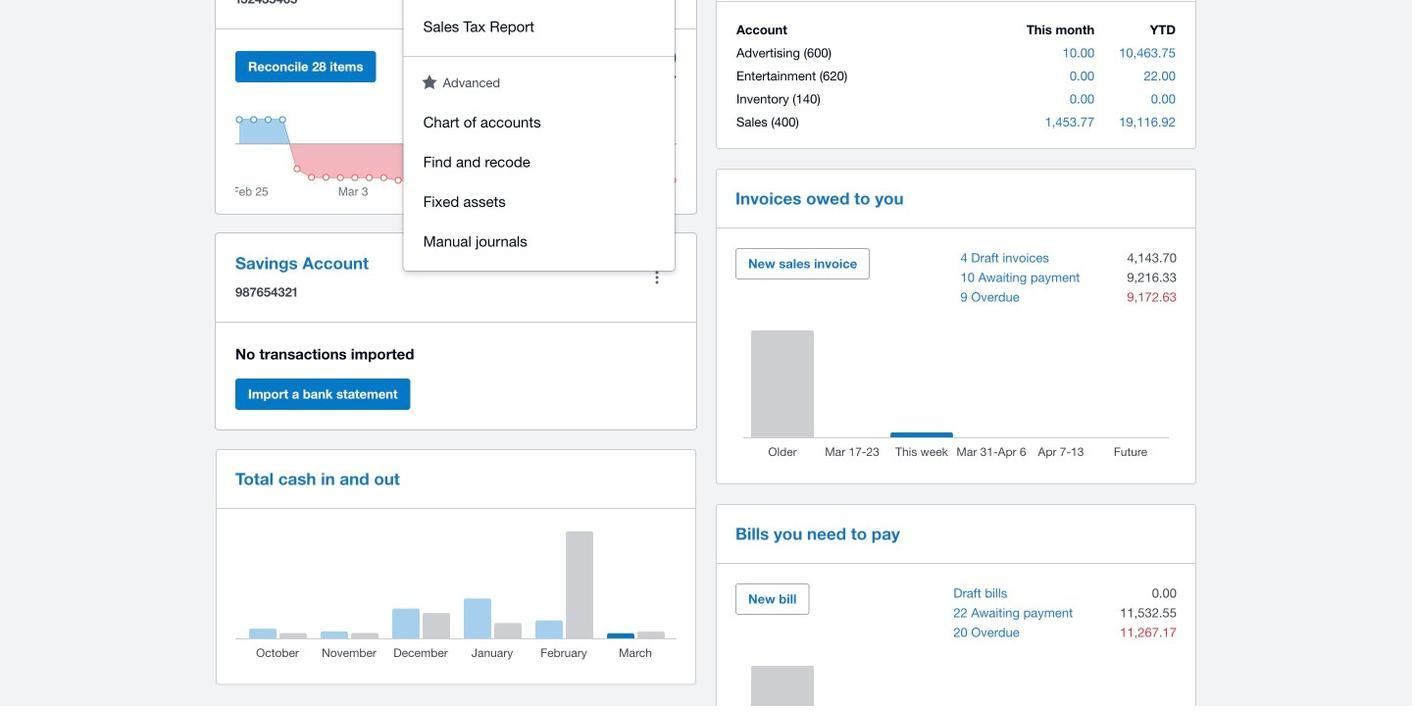 Task type: describe. For each thing, give the bounding box(es) containing it.
2 manage menu toggle image from the top
[[637, 258, 677, 297]]

advanced group
[[404, 92, 675, 271]]



Task type: vqa. For each thing, say whether or not it's contained in the screenshot.
'list box'
yes



Task type: locate. For each thing, give the bounding box(es) containing it.
manage menu toggle image
[[637, 0, 677, 4], [637, 258, 677, 297]]

1 vertical spatial manage menu toggle image
[[637, 258, 677, 297]]

favourites image
[[422, 75, 437, 89]]

reports group
[[404, 0, 675, 56]]

1 manage menu toggle image from the top
[[637, 0, 677, 4]]

0 vertical spatial manage menu toggle image
[[637, 0, 677, 4]]

list box
[[404, 0, 675, 271]]



